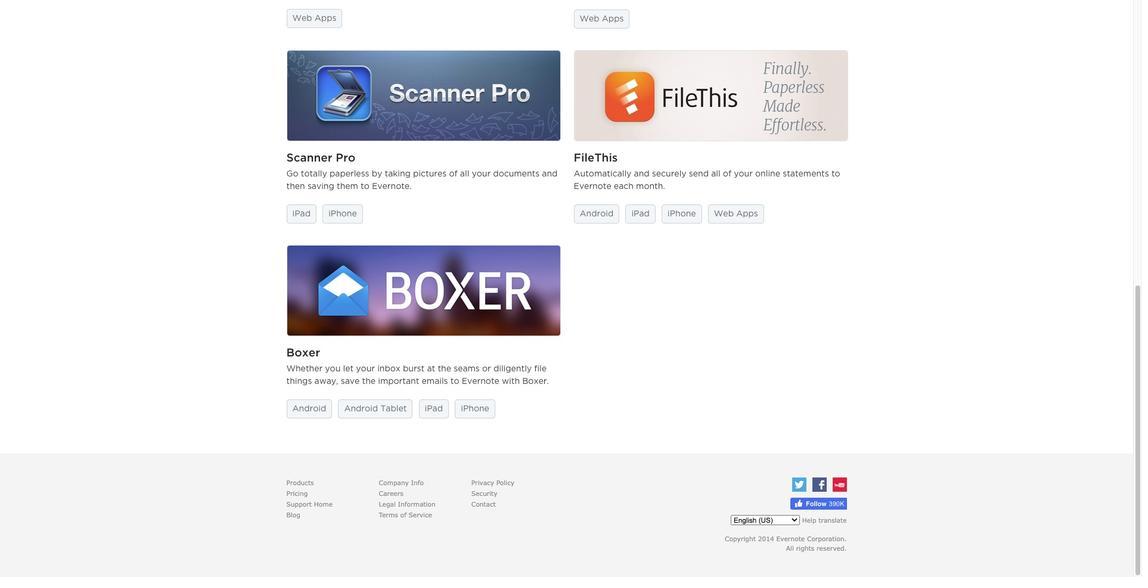 Task type: vqa. For each thing, say whether or not it's contained in the screenshot.
Azendoo
no



Task type: locate. For each thing, give the bounding box(es) containing it.
1 horizontal spatial your
[[472, 171, 491, 178]]

1 horizontal spatial all
[[712, 171, 721, 178]]

ipad
[[293, 211, 311, 218], [632, 211, 650, 218], [425, 406, 443, 413]]

0 horizontal spatial the
[[362, 378, 376, 385]]

0 horizontal spatial your
[[356, 366, 375, 373]]

products pricing support home blog
[[287, 479, 333, 519]]

saving
[[308, 183, 334, 190]]

0 horizontal spatial android
[[293, 406, 326, 413]]

0 horizontal spatial apps
[[315, 15, 337, 22]]

1 vertical spatial the
[[362, 378, 376, 385]]

at
[[427, 366, 435, 373]]

evernote
[[574, 183, 612, 190], [462, 378, 500, 385], [777, 535, 805, 543]]

1 horizontal spatial to
[[451, 378, 459, 385]]

automatically and securely send all of your online statements to evernote each month.
[[574, 171, 841, 190]]

web
[[293, 15, 312, 22], [580, 16, 600, 23], [714, 211, 734, 218]]

legal
[[379, 500, 396, 508]]

ipad down emails
[[425, 406, 443, 413]]

service
[[409, 511, 432, 519]]

ipad link down month.
[[626, 205, 656, 224]]

2 horizontal spatial to
[[832, 171, 841, 178]]

iphone down securely
[[668, 211, 696, 218]]

iphone link down them
[[323, 205, 363, 224]]

iphone link down month.
[[662, 205, 702, 224]]

your
[[472, 171, 491, 178], [734, 171, 753, 178], [356, 366, 375, 373]]

evernote inside copyright 2014 evernote corporation. all rights reserved.
[[777, 535, 805, 543]]

apps
[[315, 15, 337, 22], [602, 16, 624, 23], [737, 211, 758, 218]]

careers
[[379, 490, 404, 497]]

company info link
[[379, 479, 424, 487]]

iphone
[[329, 211, 357, 218], [668, 211, 696, 218], [461, 406, 490, 413]]

legal information link
[[379, 500, 436, 508]]

2014
[[758, 535, 775, 543]]

2 horizontal spatial of
[[723, 171, 732, 178]]

1 horizontal spatial web apps
[[580, 16, 624, 23]]

0 horizontal spatial of
[[400, 511, 407, 519]]

evernote up all
[[777, 535, 805, 543]]

ipad down month.
[[632, 211, 650, 218]]

evernote down or
[[462, 378, 500, 385]]

web apps link
[[287, 9, 343, 28], [574, 10, 630, 29], [708, 205, 764, 224]]

1 vertical spatial android link
[[287, 400, 332, 419]]

the
[[438, 366, 451, 373], [362, 378, 376, 385]]

taking
[[385, 171, 411, 178]]

0 vertical spatial android link
[[574, 205, 620, 224]]

of inside company info careers legal information terms of service
[[400, 511, 407, 519]]

and
[[542, 171, 558, 178], [634, 171, 650, 178]]

or
[[482, 366, 491, 373]]

0 horizontal spatial evernote
[[462, 378, 500, 385]]

1 and from the left
[[542, 171, 558, 178]]

2 horizontal spatial ipad
[[632, 211, 650, 218]]

android link
[[574, 205, 620, 224], [287, 400, 332, 419]]

1 horizontal spatial android
[[344, 406, 378, 413]]

to down "seams" on the bottom left of page
[[451, 378, 459, 385]]

with
[[502, 378, 520, 385]]

pictures
[[413, 171, 447, 178]]

of inside go totally paperless by taking pictures of all your documents and then saving them to evernote.
[[449, 171, 458, 178]]

to right them
[[361, 183, 370, 190]]

then
[[287, 183, 305, 190]]

go totally paperless by taking pictures of all your documents and then saving them to evernote.
[[287, 171, 558, 190]]

iphone link
[[323, 205, 363, 224], [662, 205, 702, 224], [455, 400, 495, 419]]

android link down each
[[574, 205, 620, 224]]

1 horizontal spatial and
[[634, 171, 650, 178]]

android down save
[[344, 406, 378, 413]]

all right send
[[712, 171, 721, 178]]

2 vertical spatial to
[[451, 378, 459, 385]]

of for go totally paperless by taking pictures of all your documents and then saving them to evernote.
[[449, 171, 458, 178]]

all right the pictures
[[460, 171, 470, 178]]

2 horizontal spatial evernote
[[777, 535, 805, 543]]

support
[[287, 500, 312, 508]]

0 horizontal spatial all
[[460, 171, 470, 178]]

paperless
[[330, 171, 369, 178]]

1 horizontal spatial of
[[449, 171, 458, 178]]

2 horizontal spatial your
[[734, 171, 753, 178]]

collection 1 image for scanner pro
[[287, 50, 561, 141]]

your right let
[[356, 366, 375, 373]]

android link for filethis
[[574, 205, 620, 224]]

1 horizontal spatial iphone link
[[455, 400, 495, 419]]

1 horizontal spatial android link
[[574, 205, 620, 224]]

go
[[287, 171, 298, 178]]

and up month.
[[634, 171, 650, 178]]

1 vertical spatial to
[[361, 183, 370, 190]]

0 horizontal spatial android link
[[287, 400, 332, 419]]

privacy
[[472, 479, 494, 487]]

0 horizontal spatial web apps
[[293, 15, 337, 22]]

android down things
[[293, 406, 326, 413]]

android link down things
[[287, 400, 332, 419]]

android for boxer
[[293, 406, 326, 413]]

collection 1 image
[[287, 50, 561, 141], [574, 50, 848, 141], [287, 245, 561, 336]]

statements
[[783, 171, 829, 178]]

blog
[[287, 511, 300, 519]]

2 all from the left
[[712, 171, 721, 178]]

0 vertical spatial the
[[438, 366, 451, 373]]

0 horizontal spatial and
[[542, 171, 558, 178]]

of right send
[[723, 171, 732, 178]]

help
[[802, 516, 817, 524]]

2 horizontal spatial android
[[580, 211, 614, 218]]

boxer.
[[523, 378, 549, 385]]

translate
[[819, 516, 847, 524]]

1 horizontal spatial evernote
[[574, 183, 612, 190]]

ipad down "then"
[[293, 211, 311, 218]]

0 horizontal spatial ipad link
[[287, 205, 317, 224]]

1 vertical spatial evernote
[[462, 378, 500, 385]]

1 horizontal spatial web
[[580, 16, 600, 23]]

your inside automatically and securely send all of your online statements to evernote each month.
[[734, 171, 753, 178]]

products link
[[287, 479, 314, 487]]

iphone down them
[[329, 211, 357, 218]]

the right at
[[438, 366, 451, 373]]

security link
[[472, 490, 498, 497]]

all
[[460, 171, 470, 178], [712, 171, 721, 178]]

1 all from the left
[[460, 171, 470, 178]]

1 horizontal spatial apps
[[602, 16, 624, 23]]

careers link
[[379, 490, 404, 497]]

iphone down "seams" on the bottom left of page
[[461, 406, 490, 413]]

ipad link
[[287, 205, 317, 224], [626, 205, 656, 224], [419, 400, 449, 419]]

2 and from the left
[[634, 171, 650, 178]]

0 horizontal spatial ipad
[[293, 211, 311, 218]]

0 horizontal spatial iphone link
[[323, 205, 363, 224]]

2 horizontal spatial web apps link
[[708, 205, 764, 224]]

contact
[[472, 500, 496, 508]]

the right save
[[362, 378, 376, 385]]

and right documents
[[542, 171, 558, 178]]

android
[[580, 211, 614, 218], [293, 406, 326, 413], [344, 406, 378, 413]]

rights
[[797, 545, 815, 552]]

your left the "online"
[[734, 171, 753, 178]]

0 horizontal spatial web
[[293, 15, 312, 22]]

2 horizontal spatial iphone
[[668, 211, 696, 218]]

of inside automatically and securely send all of your online statements to evernote each month.
[[723, 171, 732, 178]]

of down legal information link
[[400, 511, 407, 519]]

products
[[287, 479, 314, 487]]

android link for boxer
[[287, 400, 332, 419]]

you
[[325, 366, 341, 373]]

of
[[449, 171, 458, 178], [723, 171, 732, 178], [400, 511, 407, 519]]

to
[[832, 171, 841, 178], [361, 183, 370, 190], [451, 378, 459, 385]]

your left documents
[[472, 171, 491, 178]]

ipad link down "then"
[[287, 205, 317, 224]]

of right the pictures
[[449, 171, 458, 178]]

2 vertical spatial evernote
[[777, 535, 805, 543]]

evernote.
[[372, 183, 412, 190]]

web apps
[[293, 15, 337, 22], [580, 16, 624, 23], [714, 211, 758, 218]]

and inside automatically and securely send all of your online statements to evernote each month.
[[634, 171, 650, 178]]

0 horizontal spatial web apps link
[[287, 9, 343, 28]]

1 horizontal spatial iphone
[[461, 406, 490, 413]]

android inside android tablet link
[[344, 406, 378, 413]]

2 horizontal spatial apps
[[737, 211, 758, 218]]

collection 1 image for filethis
[[574, 50, 848, 141]]

help translate
[[802, 516, 847, 524]]

iphone link down "seams" on the bottom left of page
[[455, 400, 495, 419]]

scanner
[[287, 153, 332, 163]]

0 vertical spatial evernote
[[574, 183, 612, 190]]

android down automatically at the top of page
[[580, 211, 614, 218]]

1 horizontal spatial ipad
[[425, 406, 443, 413]]

evernote down automatically at the top of page
[[574, 183, 612, 190]]

2 horizontal spatial web
[[714, 211, 734, 218]]

to right statements
[[832, 171, 841, 178]]

0 horizontal spatial to
[[361, 183, 370, 190]]

0 vertical spatial to
[[832, 171, 841, 178]]

ipad link down emails
[[419, 400, 449, 419]]

to inside go totally paperless by taking pictures of all your documents and then saving them to evernote.
[[361, 183, 370, 190]]



Task type: describe. For each thing, give the bounding box(es) containing it.
pricing link
[[287, 490, 308, 497]]

send
[[689, 171, 709, 178]]

home
[[314, 500, 333, 508]]

terms
[[379, 511, 398, 519]]

corporation.
[[807, 535, 847, 543]]

company info careers legal information terms of service
[[379, 479, 436, 519]]

2 horizontal spatial ipad link
[[626, 205, 656, 224]]

them
[[337, 183, 358, 190]]

1 horizontal spatial web apps link
[[574, 10, 630, 29]]

burst
[[403, 366, 425, 373]]

file
[[535, 366, 547, 373]]

policy
[[497, 479, 515, 487]]

2 horizontal spatial web apps
[[714, 211, 758, 218]]

copyright
[[725, 535, 756, 543]]

contact link
[[472, 500, 496, 508]]

1 horizontal spatial the
[[438, 366, 451, 373]]

privacy policy security contact
[[472, 479, 515, 508]]

to inside whether you let your inbox burst at the seams or diligently file things away, save the important emails to evernote with boxer.
[[451, 378, 459, 385]]

company
[[379, 479, 409, 487]]

let
[[343, 366, 354, 373]]

copyright 2014 evernote corporation. all rights reserved.
[[725, 535, 847, 552]]

android tablet
[[344, 406, 407, 413]]

all inside automatically and securely send all of your online statements to evernote each month.
[[712, 171, 721, 178]]

reserved.
[[817, 545, 847, 552]]

terms of service link
[[379, 511, 432, 519]]

save
[[341, 378, 360, 385]]

1 horizontal spatial ipad link
[[419, 400, 449, 419]]

securely
[[652, 171, 687, 178]]

month.
[[636, 183, 665, 190]]

boxer
[[287, 348, 320, 358]]

things
[[287, 378, 312, 385]]

diligently
[[494, 366, 532, 373]]

all inside go totally paperless by taking pictures of all your documents and then saving them to evernote.
[[460, 171, 470, 178]]

info
[[411, 479, 424, 487]]

your inside whether you let your inbox burst at the seams or diligently file things away, save the important emails to evernote with boxer.
[[356, 366, 375, 373]]

and inside go totally paperless by taking pictures of all your documents and then saving them to evernote.
[[542, 171, 558, 178]]

android for filethis
[[580, 211, 614, 218]]

documents
[[493, 171, 540, 178]]

by
[[372, 171, 382, 178]]

inbox
[[378, 366, 401, 373]]

online
[[756, 171, 781, 178]]

whether you let your inbox burst at the seams or diligently file things away, save the important emails to evernote with boxer.
[[287, 366, 549, 385]]

security
[[472, 490, 498, 497]]

totally
[[301, 171, 327, 178]]

seams
[[454, 366, 480, 373]]

important
[[378, 378, 419, 385]]

information
[[398, 500, 436, 508]]

help translate link
[[802, 516, 847, 524]]

filethis
[[574, 153, 618, 163]]

blog link
[[287, 511, 300, 519]]

0 horizontal spatial iphone
[[329, 211, 357, 218]]

automatically
[[574, 171, 632, 178]]

pricing
[[287, 490, 308, 497]]

away,
[[315, 378, 338, 385]]

scanner pro
[[287, 153, 356, 163]]

2 horizontal spatial iphone link
[[662, 205, 702, 224]]

of for company info careers legal information terms of service
[[400, 511, 407, 519]]

your inside go totally paperless by taking pictures of all your documents and then saving them to evernote.
[[472, 171, 491, 178]]

tablet
[[381, 406, 407, 413]]

support home link
[[287, 500, 333, 508]]

evernote inside whether you let your inbox burst at the seams or diligently file things away, save the important emails to evernote with boxer.
[[462, 378, 500, 385]]

all
[[786, 545, 794, 552]]

each
[[614, 183, 634, 190]]

privacy policy link
[[472, 479, 515, 487]]

evernote inside automatically and securely send all of your online statements to evernote each month.
[[574, 183, 612, 190]]

whether
[[287, 366, 323, 373]]

pro
[[336, 153, 356, 163]]

android tablet link
[[338, 400, 413, 419]]

emails
[[422, 378, 448, 385]]

to inside automatically and securely send all of your online statements to evernote each month.
[[832, 171, 841, 178]]



